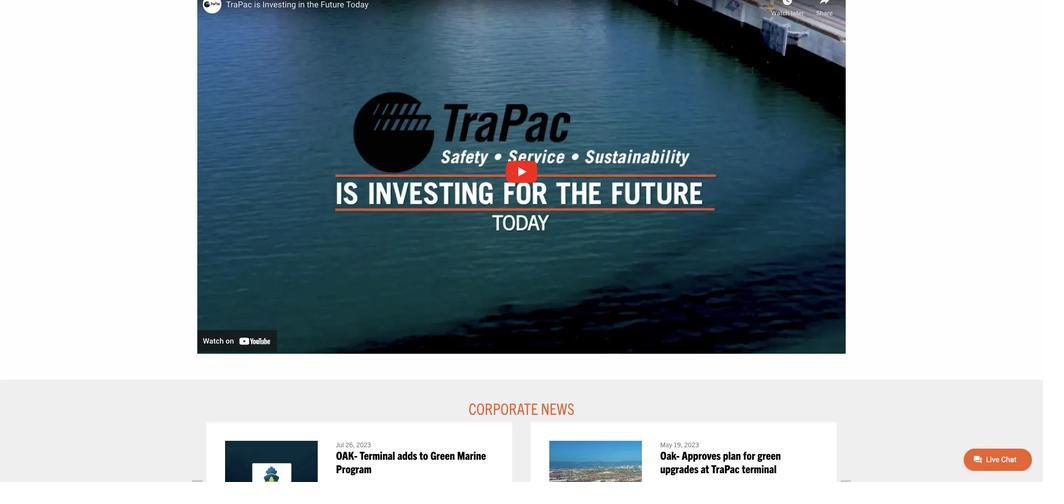 Task type: describe. For each thing, give the bounding box(es) containing it.
may
[[661, 441, 673, 449]]

26,
[[346, 441, 355, 449]]

may 19, 2023 oak- approves plan for green upgrades at trapac terminal
[[661, 441, 781, 476]]

oak-
[[336, 449, 358, 463]]

jul
[[336, 441, 344, 449]]

2 solid image from the left
[[841, 481, 851, 482]]

jul 26, 2023 oak- terminal adds to green marine program
[[336, 441, 486, 476]]

marine
[[458, 449, 486, 463]]

approves
[[682, 449, 721, 463]]

adds
[[398, 449, 418, 463]]

upgrades
[[661, 462, 699, 476]]

19,
[[674, 441, 683, 449]]

terminal
[[742, 462, 777, 476]]

news
[[541, 399, 575, 419]]

program
[[336, 462, 372, 476]]

corporate
[[469, 399, 538, 419]]

1 solid image from the left
[[192, 481, 203, 482]]

2023 for terminal
[[357, 441, 372, 449]]



Task type: locate. For each thing, give the bounding box(es) containing it.
plan
[[724, 449, 742, 463]]

2023 right the 26, at the left of page
[[357, 441, 372, 449]]

1 horizontal spatial solid image
[[841, 481, 851, 482]]

0 horizontal spatial 2023
[[357, 441, 372, 449]]

solid image
[[192, 481, 203, 482], [841, 481, 851, 482]]

1 horizontal spatial 2023
[[685, 441, 700, 449]]

2023 right 19,
[[685, 441, 700, 449]]

2023 inside may 19, 2023 oak- approves plan for green upgrades at trapac terminal
[[685, 441, 700, 449]]

0 horizontal spatial solid image
[[192, 481, 203, 482]]

for
[[744, 449, 756, 463]]

corporate news
[[469, 399, 575, 419]]

oak-
[[661, 449, 680, 463]]

terminal
[[360, 449, 396, 463]]

to
[[420, 449, 429, 463]]

at
[[701, 462, 710, 476]]

2 2023 from the left
[[685, 441, 700, 449]]

2023 inside the jul 26, 2023 oak- terminal adds to green marine program
[[357, 441, 372, 449]]

2023
[[357, 441, 372, 449], [685, 441, 700, 449]]

green
[[758, 449, 781, 463]]

1 2023 from the left
[[357, 441, 372, 449]]

green
[[431, 449, 455, 463]]

trapac
[[712, 462, 740, 476]]

2023 for approves
[[685, 441, 700, 449]]



Task type: vqa. For each thing, say whether or not it's contained in the screenshot.
the leftmost A
no



